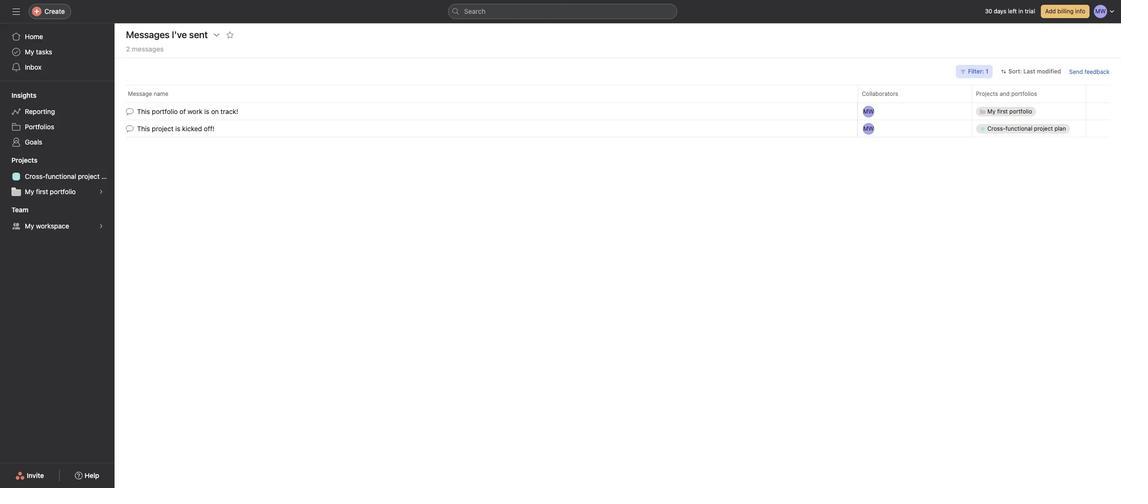 Task type: locate. For each thing, give the bounding box(es) containing it.
2 messages
[[126, 45, 164, 53]]

search list box
[[448, 4, 677, 19]]

help button
[[69, 467, 105, 484]]

my
[[25, 48, 34, 56], [25, 188, 34, 196], [25, 222, 34, 230]]

sort:
[[1009, 68, 1022, 75]]

filter:
[[968, 68, 984, 75]]

1 my from the top
[[25, 48, 34, 56]]

teams element
[[0, 201, 115, 236]]

create
[[44, 7, 65, 15]]

0 vertical spatial projects
[[976, 90, 998, 97]]

my tasks link
[[6, 44, 109, 60]]

my tasks
[[25, 48, 52, 56]]

portfolio left of
[[152, 107, 178, 116]]

name
[[154, 90, 168, 97]]

last
[[1024, 68, 1035, 75]]

1 horizontal spatial project
[[152, 125, 173, 133]]

info
[[1075, 8, 1085, 15]]

row
[[115, 85, 1121, 103], [126, 102, 1110, 103]]

my for my workspace
[[25, 222, 34, 230]]

tree grid
[[115, 102, 1121, 138]]

1 cell from the top
[[972, 103, 1086, 120]]

cross-
[[25, 172, 46, 180]]

my first portfolio
[[25, 188, 76, 196]]

is
[[204, 107, 209, 116], [175, 125, 180, 133]]

1 vertical spatial is
[[175, 125, 180, 133]]

projects and portfolios column header
[[972, 85, 1089, 103]]

my down team at the left of page
[[25, 222, 34, 230]]

projects left and
[[976, 90, 998, 97]]

track!
[[221, 107, 238, 116]]

collaborators column header
[[858, 85, 975, 103]]

on
[[211, 107, 219, 116]]

messages
[[126, 29, 170, 40]]

home
[[25, 32, 43, 41]]

work
[[188, 107, 202, 116]]

collaborators
[[862, 90, 898, 97]]

modified
[[1037, 68, 1061, 75]]

0 vertical spatial my
[[25, 48, 34, 56]]

1 horizontal spatial portfolio
[[152, 107, 178, 116]]

search
[[464, 7, 486, 15]]

0 vertical spatial is
[[204, 107, 209, 116]]

message name column header
[[126, 85, 861, 103]]

portfolio down the cross-functional project plan link
[[50, 188, 76, 196]]

see details, my workspace image
[[98, 223, 104, 229]]

hide sidebar image
[[12, 8, 20, 15]]

plan
[[101, 172, 114, 180]]

1 vertical spatial projects
[[11, 156, 37, 164]]

2 messages button
[[126, 45, 164, 58]]

portfolio
[[152, 107, 178, 116], [50, 188, 76, 196]]

projects inside dropdown button
[[11, 156, 37, 164]]

0 horizontal spatial projects
[[11, 156, 37, 164]]

portfolios
[[25, 123, 54, 131]]

projects and portfolios
[[976, 90, 1037, 97]]

1 vertical spatial portfolio
[[50, 188, 76, 196]]

this
[[137, 107, 150, 116], [137, 125, 150, 133]]

2 cell from the top
[[972, 120, 1086, 137]]

is left on
[[204, 107, 209, 116]]

my inside the my first portfolio link
[[25, 188, 34, 196]]

feedback
[[1085, 68, 1110, 75]]

1 horizontal spatial is
[[204, 107, 209, 116]]

my inside my workspace link
[[25, 222, 34, 230]]

this project is kicked off!
[[137, 125, 214, 133]]

invite
[[27, 472, 44, 480]]

project left plan on the top left of page
[[78, 172, 100, 180]]

30
[[985, 8, 992, 15]]

1 horizontal spatial projects
[[976, 90, 998, 97]]

this for this portfolio of work is on track!
[[137, 107, 150, 116]]

my left the first
[[25, 188, 34, 196]]

cell down projects and portfolios column header
[[972, 120, 1086, 137]]

cross-functional project plan link
[[6, 169, 114, 184]]

add to starred image
[[226, 31, 234, 39]]

0 horizontal spatial portfolio
[[50, 188, 76, 196]]

my left tasks
[[25, 48, 34, 56]]

insights button
[[0, 91, 36, 100]]

projects for projects
[[11, 156, 37, 164]]

filter: 1
[[968, 68, 988, 75]]

add billing info button
[[1041, 5, 1090, 18]]

2 this from the top
[[137, 125, 150, 133]]

see details, my first portfolio image
[[98, 189, 104, 195]]

0 vertical spatial portfolio
[[152, 107, 178, 116]]

first
[[36, 188, 48, 196]]

my first portfolio link
[[6, 184, 109, 200]]

2 my from the top
[[25, 188, 34, 196]]

projects for projects and portfolios
[[976, 90, 998, 97]]

project left kicked
[[152, 125, 173, 133]]

my for my first portfolio
[[25, 188, 34, 196]]

1 vertical spatial my
[[25, 188, 34, 196]]

0 horizontal spatial is
[[175, 125, 180, 133]]

is left kicked
[[175, 125, 180, 133]]

projects button
[[0, 156, 37, 165]]

this portfolio of work is on track!
[[137, 107, 238, 116]]

goals link
[[6, 135, 109, 150]]

insights
[[11, 91, 36, 99]]

project inside cell
[[152, 125, 173, 133]]

3 my from the top
[[25, 222, 34, 230]]

1 vertical spatial this
[[137, 125, 150, 133]]

kicked
[[182, 125, 202, 133]]

0 horizontal spatial project
[[78, 172, 100, 180]]

cell for this project is kicked off!
[[972, 120, 1086, 137]]

this project is kicked off! row
[[115, 119, 1121, 138]]

cell
[[972, 103, 1086, 120], [972, 120, 1086, 137]]

days
[[994, 8, 1007, 15]]

0 vertical spatial this
[[137, 107, 150, 116]]

projects up cross- at left top
[[11, 156, 37, 164]]

2 vertical spatial my
[[25, 222, 34, 230]]

projects
[[976, 90, 998, 97], [11, 156, 37, 164]]

row containing message name
[[115, 85, 1121, 103]]

cell for this portfolio of work is on track!
[[972, 103, 1086, 120]]

projects inside column header
[[976, 90, 998, 97]]

send
[[1069, 68, 1083, 75]]

2
[[126, 45, 130, 53]]

project
[[152, 125, 173, 133], [78, 172, 100, 180]]

my inside my tasks "link"
[[25, 48, 34, 56]]

inbox link
[[6, 60, 109, 75]]

left
[[1008, 8, 1017, 15]]

workspace
[[36, 222, 69, 230]]

cell down portfolios
[[972, 103, 1086, 120]]

1 this from the top
[[137, 107, 150, 116]]

sort: last modified
[[1009, 68, 1061, 75]]

invite button
[[9, 467, 50, 484]]

0 vertical spatial project
[[152, 125, 173, 133]]

search button
[[448, 4, 677, 19]]

this for this project is kicked off!
[[137, 125, 150, 133]]



Task type: describe. For each thing, give the bounding box(es) containing it.
add billing info
[[1045, 8, 1085, 15]]

trial
[[1025, 8, 1035, 15]]

my for my tasks
[[25, 48, 34, 56]]

my workspace
[[25, 222, 69, 230]]

goals
[[25, 138, 42, 146]]

reporting link
[[6, 104, 109, 119]]

portfolios link
[[6, 119, 109, 135]]

home link
[[6, 29, 109, 44]]

and
[[1000, 90, 1010, 97]]

1 vertical spatial project
[[78, 172, 100, 180]]

create button
[[29, 4, 71, 19]]

insights element
[[0, 87, 115, 152]]

send feedback
[[1069, 68, 1110, 75]]

cross-functional project plan
[[25, 172, 114, 180]]

message name
[[128, 90, 168, 97]]

message
[[128, 90, 152, 97]]

of
[[180, 107, 186, 116]]

this portfolio of work is on track! row
[[115, 102, 1121, 121]]

help
[[85, 472, 99, 480]]

conversation name for this portfolio of work is on track! cell
[[115, 103, 858, 120]]

1
[[986, 68, 988, 75]]

30 days left in trial
[[985, 8, 1035, 15]]

portfolio inside cell
[[152, 107, 178, 116]]

my workspace link
[[6, 219, 109, 234]]

conversation name for this project is kicked off! cell
[[115, 120, 858, 137]]

i've sent
[[172, 29, 208, 40]]

global element
[[0, 23, 115, 81]]

tree grid containing this portfolio of work is on track!
[[115, 102, 1121, 138]]

messages i've sent
[[126, 29, 208, 40]]

billing
[[1058, 8, 1074, 15]]

projects element
[[0, 152, 115, 201]]

messages
[[132, 45, 164, 53]]

portfolios
[[1011, 90, 1037, 97]]

functional
[[46, 172, 76, 180]]

sort: last modified button
[[997, 65, 1066, 78]]

portfolio inside projects element
[[50, 188, 76, 196]]

team button
[[0, 205, 28, 215]]

send feedback link
[[1069, 67, 1110, 76]]

add
[[1045, 8, 1056, 15]]

reporting
[[25, 107, 55, 116]]

tasks
[[36, 48, 52, 56]]

inbox
[[25, 63, 42, 71]]

off!
[[204, 125, 214, 133]]

team
[[11, 206, 28, 214]]

in
[[1019, 8, 1023, 15]]

actions image
[[213, 31, 220, 39]]

filter: 1 button
[[956, 65, 993, 78]]



Task type: vqa. For each thing, say whether or not it's contained in the screenshot.
Dismiss icon
no



